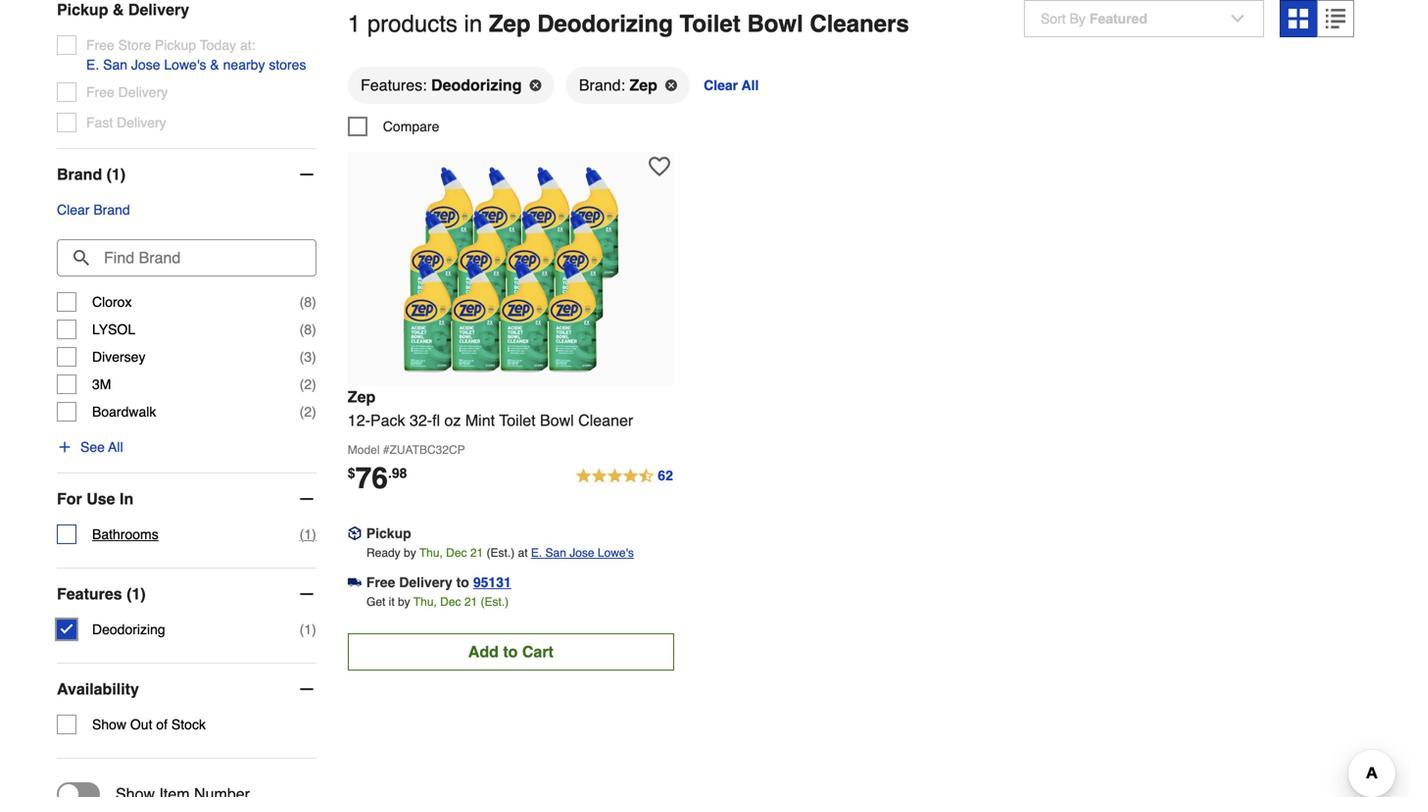 Task type: locate. For each thing, give the bounding box(es) containing it.
close circle filled image for deodorizing
[[530, 79, 542, 91]]

by right ready
[[404, 546, 416, 560]]

( 8 ) for clorox
[[300, 294, 316, 310]]

(1) up clear brand
[[107, 165, 126, 183]]

1 vertical spatial (1)
[[127, 585, 146, 603]]

1 horizontal spatial san
[[546, 546, 567, 560]]

2 ) from the top
[[312, 322, 316, 337]]

0 vertical spatial all
[[742, 77, 759, 93]]

5 ( from the top
[[300, 404, 304, 420]]

0 vertical spatial 8
[[304, 294, 312, 310]]

2 minus image from the top
[[297, 585, 316, 604]]

2 2 from the top
[[304, 404, 312, 420]]

4 ( from the top
[[300, 377, 304, 392]]

0 vertical spatial free
[[86, 37, 115, 53]]

toilet up clear all button
[[680, 10, 741, 37]]

(est.)
[[487, 546, 515, 560], [481, 595, 509, 609]]

free for free store pickup today at:
[[86, 37, 115, 53]]

1 horizontal spatial jose
[[570, 546, 595, 560]]

get it by thu, dec 21 (est.)
[[367, 595, 509, 609]]

0 vertical spatial 2
[[304, 377, 312, 392]]

1 vertical spatial clear
[[57, 202, 90, 218]]

delivery down free delivery
[[117, 115, 166, 131]]

delivery
[[128, 1, 189, 19], [118, 84, 168, 100], [117, 115, 166, 131], [399, 575, 453, 590]]

free store pickup today at:
[[86, 37, 255, 53]]

thu,
[[420, 546, 443, 560], [414, 595, 437, 609]]

nearby
[[223, 57, 265, 73]]

by right it
[[398, 595, 411, 609]]

to left 95131 button
[[457, 575, 470, 590]]

lysol
[[92, 322, 135, 337]]

1 vertical spatial dec
[[440, 595, 461, 609]]

0 vertical spatial bowl
[[748, 10, 804, 37]]

1 ( from the top
[[300, 294, 304, 310]]

list box
[[348, 66, 1355, 117]]

get
[[367, 595, 386, 609]]

1 vertical spatial ( 2 )
[[300, 404, 316, 420]]

7 ( from the top
[[300, 622, 304, 637]]

model
[[348, 443, 380, 457]]

close circle filled image
[[530, 79, 542, 91], [666, 79, 677, 91]]

0 vertical spatial pickup
[[57, 1, 108, 19]]

features: deodorizing
[[361, 76, 522, 94]]

2 horizontal spatial deodorizing
[[538, 10, 673, 37]]

2
[[304, 377, 312, 392], [304, 404, 312, 420]]

1 ( 1 ) from the top
[[300, 527, 316, 542]]

heart outline image
[[649, 156, 670, 177]]

2 vertical spatial deodorizing
[[92, 622, 165, 637]]

0 vertical spatial to
[[457, 575, 470, 590]]

features:
[[361, 76, 427, 94]]

0 horizontal spatial lowe's
[[164, 57, 206, 73]]

21 up 95131 button
[[470, 546, 484, 560]]

deodorizing down in
[[431, 76, 522, 94]]

21 down 95131 button
[[465, 595, 478, 609]]

0 vertical spatial ( 2 )
[[300, 377, 316, 392]]

1 ( 8 ) from the top
[[300, 294, 316, 310]]

2 left the 12-
[[304, 404, 312, 420]]

1 horizontal spatial lowe's
[[598, 546, 634, 560]]

free for free delivery
[[86, 84, 115, 100]]

0 vertical spatial ( 1 )
[[300, 527, 316, 542]]

1 vertical spatial deodorizing
[[431, 76, 522, 94]]

2 vertical spatial minus image
[[297, 680, 316, 699]]

0 horizontal spatial all
[[108, 439, 123, 455]]

(1) right features
[[127, 585, 146, 603]]

close circle filled image right brand: zep
[[666, 79, 677, 91]]

2 for 3m
[[304, 377, 312, 392]]

zep 12-pack 32-fl oz mint toilet bowl cleaner image
[[403, 162, 619, 377]]

bowl left cleaner
[[540, 411, 574, 429]]

1 vertical spatial brand
[[93, 202, 130, 218]]

1 horizontal spatial zep
[[489, 10, 531, 37]]

12-
[[348, 411, 371, 429]]

1 horizontal spatial &
[[210, 57, 219, 73]]

6 ) from the top
[[312, 527, 316, 542]]

( 1 )
[[300, 527, 316, 542], [300, 622, 316, 637]]

1 products in zep deodorizing toilet bowl cleaners
[[348, 10, 910, 37]]

( 3 )
[[300, 349, 316, 365]]

bowl
[[748, 10, 804, 37], [540, 411, 574, 429]]

1 vertical spatial toilet
[[499, 411, 536, 429]]

(
[[300, 294, 304, 310], [300, 322, 304, 337], [300, 349, 304, 365], [300, 377, 304, 392], [300, 404, 304, 420], [300, 527, 304, 542], [300, 622, 304, 637]]

&
[[113, 1, 124, 19], [210, 57, 219, 73]]

add to cart
[[468, 643, 554, 661]]

2 close circle filled image from the left
[[666, 79, 677, 91]]

2 vertical spatial 1
[[304, 622, 312, 637]]

pickup & delivery
[[57, 1, 189, 19]]

2 vertical spatial zep
[[348, 388, 376, 406]]

0 horizontal spatial &
[[113, 1, 124, 19]]

0 horizontal spatial (1)
[[107, 165, 126, 183]]

zep right in
[[489, 10, 531, 37]]

7 ) from the top
[[312, 622, 316, 637]]

0 vertical spatial jose
[[131, 57, 160, 73]]

1 horizontal spatial toilet
[[680, 10, 741, 37]]

1 for features
[[304, 622, 312, 637]]

0 horizontal spatial clear
[[57, 202, 90, 218]]

1 vertical spatial zep
[[630, 76, 658, 94]]

brand up clear brand button
[[57, 165, 102, 183]]

e. right at
[[531, 546, 542, 560]]

1 horizontal spatial (1)
[[127, 585, 146, 603]]

it
[[389, 595, 395, 609]]

0 vertical spatial san
[[103, 57, 127, 73]]

1 horizontal spatial close circle filled image
[[666, 79, 677, 91]]

1 8 from the top
[[304, 294, 312, 310]]

1
[[348, 10, 361, 37], [304, 527, 312, 542], [304, 622, 312, 637]]

32-
[[410, 411, 432, 429]]

store
[[118, 37, 151, 53]]

brand inside button
[[93, 202, 130, 218]]

e. up free delivery
[[86, 57, 99, 73]]

0 vertical spatial &
[[113, 1, 124, 19]]

0 horizontal spatial toilet
[[499, 411, 536, 429]]

3 ( from the top
[[300, 349, 304, 365]]

1 2 from the top
[[304, 377, 312, 392]]

to right add at the bottom of page
[[503, 643, 518, 661]]

all inside list box
[[742, 77, 759, 93]]

0 vertical spatial e.
[[86, 57, 99, 73]]

see all
[[80, 439, 123, 455]]

deodorizing up brand:
[[538, 10, 673, 37]]

( for 3m
[[300, 377, 304, 392]]

delivery up fast delivery
[[118, 84, 168, 100]]

lowe's
[[164, 57, 206, 73], [598, 546, 634, 560]]

cleaner
[[579, 411, 634, 429]]

for use in
[[57, 490, 134, 508]]

) for 3m
[[312, 377, 316, 392]]

san right at
[[546, 546, 567, 560]]

1 vertical spatial e.
[[531, 546, 542, 560]]

0 horizontal spatial san
[[103, 57, 127, 73]]

( for bathrooms
[[300, 527, 304, 542]]

1 vertical spatial 2
[[304, 404, 312, 420]]

grid view image
[[1289, 9, 1309, 29]]

for
[[57, 490, 82, 508]]

at:
[[240, 37, 255, 53]]

3 ) from the top
[[312, 349, 316, 365]]

delivery for free delivery to 95131
[[399, 575, 453, 590]]

bowl inside the zep 12-pack 32-fl oz mint toilet bowl cleaner
[[540, 411, 574, 429]]

list view image
[[1327, 9, 1346, 29]]

of
[[156, 717, 168, 733]]

e. san jose lowe's & nearby stores button
[[86, 55, 306, 75]]

0 vertical spatial ( 8 )
[[300, 294, 316, 310]]

0 horizontal spatial bowl
[[540, 411, 574, 429]]

minus image for features (1)
[[297, 585, 316, 604]]

free up get
[[367, 575, 396, 590]]

3
[[304, 349, 312, 365]]

(1) for features (1)
[[127, 585, 146, 603]]

clear inside list box
[[704, 77, 738, 93]]

( for lysol
[[300, 322, 304, 337]]

2 8 from the top
[[304, 322, 312, 337]]

to
[[457, 575, 470, 590], [503, 643, 518, 661]]

3 minus image from the top
[[297, 680, 316, 699]]

clear
[[704, 77, 738, 93], [57, 202, 90, 218]]

thu, down free delivery to 95131
[[414, 595, 437, 609]]

in
[[120, 490, 134, 508]]

zep right brand:
[[630, 76, 658, 94]]

$ 76 .98
[[348, 461, 407, 495]]

6 ( from the top
[[300, 527, 304, 542]]

0 vertical spatial clear
[[704, 77, 738, 93]]

bowl up the clear all
[[748, 10, 804, 37]]

brand: zep
[[579, 76, 658, 94]]

(est.) down "95131"
[[481, 595, 509, 609]]

1 ( 2 ) from the top
[[300, 377, 316, 392]]

0 horizontal spatial e.
[[86, 57, 99, 73]]

1 vertical spatial all
[[108, 439, 123, 455]]

list box containing features:
[[348, 66, 1355, 117]]

toilet right mint
[[499, 411, 536, 429]]

zep inside list box
[[630, 76, 658, 94]]

(est.) left at
[[487, 546, 515, 560]]

jose down store
[[131, 57, 160, 73]]

pickup up free delivery
[[57, 1, 108, 19]]

1 vertical spatial ( 1 )
[[300, 622, 316, 637]]

delivery for free delivery
[[118, 84, 168, 100]]

deodorizing down features (1)
[[92, 622, 165, 637]]

#
[[383, 443, 390, 457]]

1 vertical spatial ( 8 )
[[300, 322, 316, 337]]

0 vertical spatial brand
[[57, 165, 102, 183]]

features
[[57, 585, 122, 603]]

fl
[[432, 411, 440, 429]]

zep
[[489, 10, 531, 37], [630, 76, 658, 94], [348, 388, 376, 406]]

1 horizontal spatial pickup
[[155, 37, 196, 53]]

1 vertical spatial jose
[[570, 546, 595, 560]]

2 ( 8 ) from the top
[[300, 322, 316, 337]]

zep up the 12-
[[348, 388, 376, 406]]

1 horizontal spatial clear
[[704, 77, 738, 93]]

( 2 )
[[300, 377, 316, 392], [300, 404, 316, 420]]

deodorizing
[[538, 10, 673, 37], [431, 76, 522, 94], [92, 622, 165, 637]]

all for see all
[[108, 439, 123, 455]]

2 ( from the top
[[300, 322, 304, 337]]

2 ( 1 ) from the top
[[300, 622, 316, 637]]

& down today
[[210, 57, 219, 73]]

delivery up get it by thu, dec 21 (est.)
[[399, 575, 453, 590]]

2 down ( 3 )
[[304, 377, 312, 392]]

1 vertical spatial bowl
[[540, 411, 574, 429]]

1 minus image from the top
[[297, 165, 316, 184]]

pickup
[[57, 1, 108, 19], [155, 37, 196, 53], [367, 525, 412, 541]]

thu, up free delivery to 95131
[[420, 546, 443, 560]]

) for clorox
[[312, 294, 316, 310]]

jose
[[131, 57, 160, 73], [570, 546, 595, 560]]

availability button
[[57, 664, 316, 715]]

0 horizontal spatial pickup
[[57, 1, 108, 19]]

1 vertical spatial thu,
[[414, 595, 437, 609]]

1 vertical spatial 1
[[304, 527, 312, 542]]

0 vertical spatial lowe's
[[164, 57, 206, 73]]

san
[[103, 57, 127, 73], [546, 546, 567, 560]]

close circle filled image left brand:
[[530, 79, 542, 91]]

dec up free delivery to 95131
[[446, 546, 467, 560]]

0 horizontal spatial jose
[[131, 57, 160, 73]]

1 horizontal spatial bowl
[[748, 10, 804, 37]]

free delivery to 95131
[[367, 575, 512, 590]]

1 vertical spatial lowe's
[[598, 546, 634, 560]]

1 vertical spatial to
[[503, 643, 518, 661]]

pickup for pickup & delivery
[[57, 1, 108, 19]]

1 close circle filled image from the left
[[530, 79, 542, 91]]

pickup image
[[348, 527, 362, 540]]

features (1)
[[57, 585, 146, 603]]

truck filled image
[[348, 576, 362, 589]]

dec down free delivery to 95131
[[440, 595, 461, 609]]

( 8 )
[[300, 294, 316, 310], [300, 322, 316, 337]]

free up fast
[[86, 84, 115, 100]]

brand
[[57, 165, 102, 183], [93, 202, 130, 218]]

1 vertical spatial pickup
[[155, 37, 196, 53]]

to inside add to cart button
[[503, 643, 518, 661]]

1 vertical spatial san
[[546, 546, 567, 560]]

2 horizontal spatial zep
[[630, 76, 658, 94]]

lowe's down free store pickup today at:
[[164, 57, 206, 73]]

1 ) from the top
[[312, 294, 316, 310]]

san down store
[[103, 57, 127, 73]]

5 ) from the top
[[312, 404, 316, 420]]

clear all
[[704, 77, 759, 93]]

use
[[86, 490, 115, 508]]

8 for lysol
[[304, 322, 312, 337]]

( 2 ) left the 12-
[[300, 404, 316, 420]]

( for deodorizing
[[300, 622, 304, 637]]

ready
[[367, 546, 401, 560]]

Find Brand text field
[[57, 239, 316, 277]]

pickup up e. san jose lowe's & nearby stores
[[155, 37, 196, 53]]

0 horizontal spatial zep
[[348, 388, 376, 406]]

stock
[[172, 717, 206, 733]]

lowe's down 62 button
[[598, 546, 634, 560]]

2 ( 2 ) from the top
[[300, 404, 316, 420]]

21
[[470, 546, 484, 560], [465, 595, 478, 609]]

0 horizontal spatial close circle filled image
[[530, 79, 542, 91]]

oz
[[445, 411, 461, 429]]

1 horizontal spatial all
[[742, 77, 759, 93]]

1 horizontal spatial to
[[503, 643, 518, 661]]

0 vertical spatial by
[[404, 546, 416, 560]]

1 horizontal spatial deodorizing
[[431, 76, 522, 94]]

minus image
[[297, 165, 316, 184], [297, 585, 316, 604], [297, 680, 316, 699]]

4 ) from the top
[[312, 377, 316, 392]]

0 vertical spatial minus image
[[297, 165, 316, 184]]

pickup up ready
[[367, 525, 412, 541]]

jose right at
[[570, 546, 595, 560]]

( 2 ) down ( 3 )
[[300, 377, 316, 392]]

all
[[742, 77, 759, 93], [108, 439, 123, 455]]

deodorizing inside list box
[[431, 76, 522, 94]]

1 vertical spatial &
[[210, 57, 219, 73]]

(1)
[[107, 165, 126, 183], [127, 585, 146, 603]]

clear for clear all
[[704, 77, 738, 93]]

toilet
[[680, 10, 741, 37], [499, 411, 536, 429]]

brand down brand (1) on the top of page
[[93, 202, 130, 218]]

2 vertical spatial pickup
[[367, 525, 412, 541]]

free left store
[[86, 37, 115, 53]]

8
[[304, 294, 312, 310], [304, 322, 312, 337]]

minus image
[[297, 489, 316, 509]]

1 vertical spatial 8
[[304, 322, 312, 337]]

) for boardwalk
[[312, 404, 316, 420]]

zep inside the zep 12-pack 32-fl oz mint toilet bowl cleaner
[[348, 388, 376, 406]]

2 horizontal spatial pickup
[[367, 525, 412, 541]]

1 vertical spatial minus image
[[297, 585, 316, 604]]

1 vertical spatial free
[[86, 84, 115, 100]]

0 vertical spatial (1)
[[107, 165, 126, 183]]

1 vertical spatial 21
[[465, 595, 478, 609]]

95131
[[473, 575, 512, 590]]

& up store
[[113, 1, 124, 19]]



Task type: describe. For each thing, give the bounding box(es) containing it.
$
[[348, 465, 356, 481]]

at
[[518, 546, 528, 560]]

zuatbc32cp
[[390, 443, 465, 457]]

lowe's inside button
[[164, 57, 206, 73]]

0 vertical spatial deodorizing
[[538, 10, 673, 37]]

bathrooms
[[92, 527, 159, 542]]

toilet inside the zep 12-pack 32-fl oz mint toilet bowl cleaner
[[499, 411, 536, 429]]

1 for for use in
[[304, 527, 312, 542]]

0 vertical spatial zep
[[489, 10, 531, 37]]

) for deodorizing
[[312, 622, 316, 637]]

san inside e. san jose lowe's & nearby stores button
[[103, 57, 127, 73]]

see
[[80, 439, 105, 455]]

plus image
[[57, 439, 73, 455]]

close circle filled image for zep
[[666, 79, 677, 91]]

minus image inside 'availability' button
[[297, 680, 316, 699]]

( for clorox
[[300, 294, 304, 310]]

compare
[[383, 119, 440, 134]]

availability
[[57, 680, 139, 698]]

pickup for pickup
[[367, 525, 412, 541]]

boardwalk
[[92, 404, 156, 420]]

76
[[356, 461, 388, 495]]

clear for clear brand
[[57, 202, 90, 218]]

delivery for fast delivery
[[117, 115, 166, 131]]

) for bathrooms
[[312, 527, 316, 542]]

for use in button
[[57, 474, 316, 525]]

free delivery
[[86, 84, 168, 100]]

clear brand
[[57, 202, 130, 218]]

62
[[658, 468, 673, 483]]

zep 12-pack 32-fl oz mint toilet bowl cleaner
[[348, 388, 634, 429]]

0 vertical spatial dec
[[446, 546, 467, 560]]

products
[[367, 10, 458, 37]]

0 horizontal spatial deodorizing
[[92, 622, 165, 637]]

minus image for brand (1)
[[297, 165, 316, 184]]

0 vertical spatial toilet
[[680, 10, 741, 37]]

clorox
[[92, 294, 132, 310]]

show item number element
[[57, 783, 250, 797]]

3m
[[92, 377, 111, 392]]

4.5 stars image
[[575, 465, 674, 488]]

1 vertical spatial by
[[398, 595, 411, 609]]

see all button
[[57, 437, 123, 457]]

( 8 ) for lysol
[[300, 322, 316, 337]]

( 2 ) for boardwalk
[[300, 404, 316, 420]]

actual price $76.98 element
[[348, 461, 407, 495]]

add
[[468, 643, 499, 661]]

( for boardwalk
[[300, 404, 304, 420]]

show out of stock
[[92, 717, 206, 733]]

0 vertical spatial 1
[[348, 10, 361, 37]]

2 vertical spatial free
[[367, 575, 396, 590]]

) for lysol
[[312, 322, 316, 337]]

stores
[[269, 57, 306, 73]]

e. san jose lowe's button
[[531, 543, 634, 563]]

0 vertical spatial thu,
[[420, 546, 443, 560]]

in
[[464, 10, 483, 37]]

1 horizontal spatial e.
[[531, 546, 542, 560]]

1 vertical spatial (est.)
[[481, 595, 509, 609]]

( for diversey
[[300, 349, 304, 365]]

0 vertical spatial (est.)
[[487, 546, 515, 560]]

clear brand button
[[57, 200, 130, 220]]

cleaners
[[810, 10, 910, 37]]

0 vertical spatial 21
[[470, 546, 484, 560]]

.98
[[388, 465, 407, 481]]

fast
[[86, 115, 113, 131]]

add to cart button
[[348, 633, 674, 671]]

62 button
[[575, 465, 674, 488]]

today
[[200, 37, 236, 53]]

8 for clorox
[[304, 294, 312, 310]]

cart
[[522, 643, 554, 661]]

jose inside button
[[131, 57, 160, 73]]

( 2 ) for 3m
[[300, 377, 316, 392]]

brand:
[[579, 76, 626, 94]]

ready by thu, dec 21 (est.) at e. san jose lowe's
[[367, 546, 634, 560]]

clear all button
[[702, 66, 761, 105]]

e. inside e. san jose lowe's & nearby stores button
[[86, 57, 99, 73]]

) for diversey
[[312, 349, 316, 365]]

show
[[92, 717, 127, 733]]

mint
[[466, 411, 495, 429]]

( 1 ) for for use in
[[300, 527, 316, 542]]

brand (1)
[[57, 165, 126, 183]]

diversey
[[92, 349, 146, 365]]

5013783763 element
[[348, 117, 440, 136]]

( 1 ) for features
[[300, 622, 316, 637]]

(1) for brand (1)
[[107, 165, 126, 183]]

all for clear all
[[742, 77, 759, 93]]

95131 button
[[473, 573, 512, 592]]

delivery up free store pickup today at:
[[128, 1, 189, 19]]

fast delivery
[[86, 115, 166, 131]]

out
[[130, 717, 152, 733]]

2 for boardwalk
[[304, 404, 312, 420]]

model # zuatbc32cp
[[348, 443, 465, 457]]

0 horizontal spatial to
[[457, 575, 470, 590]]

pack
[[371, 411, 405, 429]]

& inside button
[[210, 57, 219, 73]]

e. san jose lowe's & nearby stores
[[86, 57, 306, 73]]



Task type: vqa. For each thing, say whether or not it's contained in the screenshot.
the middle 5 burners
no



